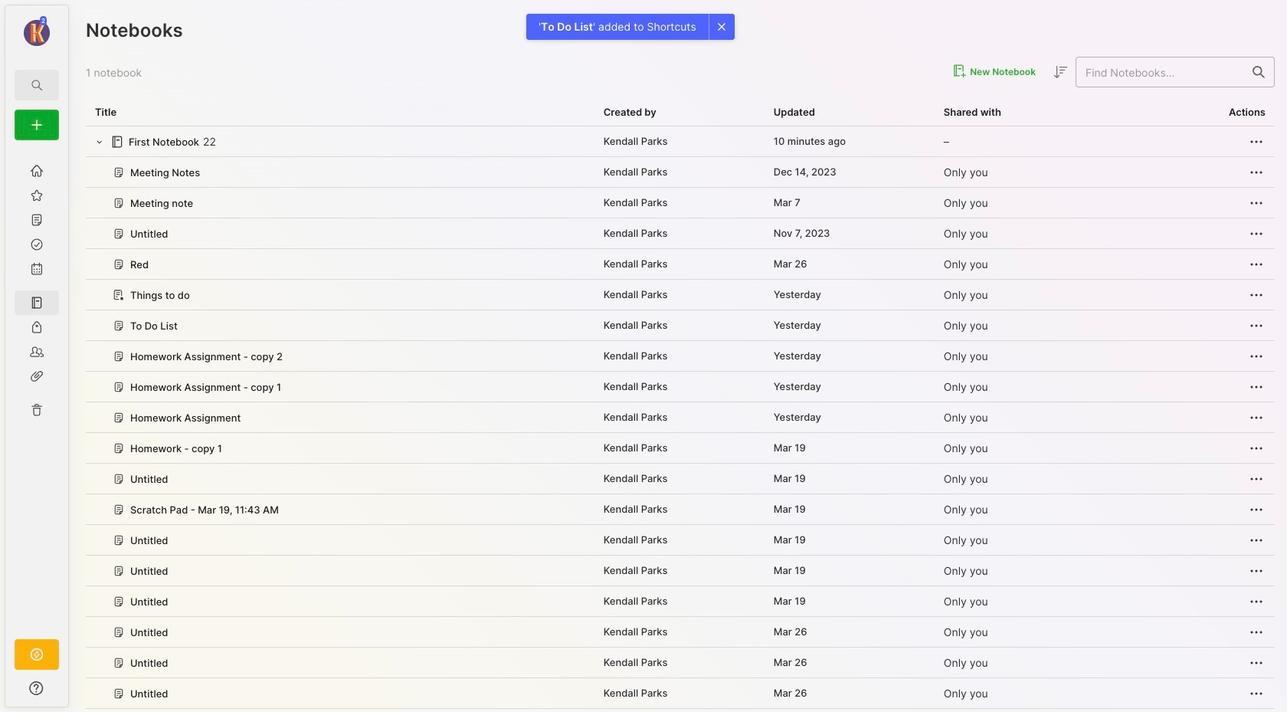 Task type: describe. For each thing, give the bounding box(es) containing it.
16 row from the top
[[86, 586, 1276, 617]]

arrow image
[[94, 136, 106, 147]]

more actions field for 11th row from the bottom of the page
[[1248, 408, 1266, 427]]

4 cell from the left
[[1105, 709, 1276, 712]]

more actions field for second row from the bottom of the page
[[1248, 684, 1266, 703]]

10 more actions image from the top
[[1248, 500, 1266, 519]]

more actions field for 18th row from the bottom of the page
[[1248, 193, 1266, 212]]

10 row from the top
[[86, 402, 1276, 433]]

more actions image for tenth row from the bottom
[[1248, 439, 1266, 457]]

3 row from the top
[[86, 188, 1276, 218]]

7 row from the top
[[86, 310, 1276, 341]]

more actions image for 4th row from the top
[[1248, 224, 1266, 243]]

9 row from the top
[[86, 372, 1276, 402]]

main element
[[0, 0, 74, 712]]

Account field
[[5, 15, 68, 48]]

4 more actions image from the top
[[1248, 255, 1266, 273]]

more actions field for eighth row from the bottom of the page
[[1248, 500, 1266, 519]]

more actions image for 18th row
[[1248, 654, 1266, 672]]

1 row from the top
[[86, 126, 1276, 157]]

more actions field for 13th row from the bottom
[[1248, 347, 1266, 365]]

Find Notebooks… text field
[[1077, 59, 1244, 85]]

9 more actions image from the top
[[1248, 470, 1266, 488]]

3 more actions image from the top
[[1248, 194, 1266, 212]]

8 row from the top
[[86, 341, 1276, 372]]

more actions image for 11th row from the bottom of the page
[[1248, 408, 1266, 427]]

more actions field for 17th row from the top
[[1248, 623, 1266, 641]]

more actions field for 15th row from the top of the page
[[1248, 561, 1266, 580]]

8 more actions image from the top
[[1248, 378, 1266, 396]]

7 more actions image from the top
[[1248, 347, 1266, 365]]

more actions field for 12th row from the bottom
[[1248, 377, 1266, 396]]

18 row from the top
[[86, 648, 1276, 678]]

1 cell from the left
[[595, 709, 765, 712]]

tree inside main element
[[5, 149, 68, 626]]



Task type: locate. For each thing, give the bounding box(es) containing it.
sort options image
[[1052, 63, 1070, 81]]

17 more actions field from the top
[[1248, 623, 1266, 641]]

19 more actions field from the top
[[1248, 684, 1266, 703]]

12 row from the top
[[86, 464, 1276, 494]]

17 row from the top
[[86, 617, 1276, 648]]

15 row from the top
[[86, 556, 1276, 586]]

Sort field
[[1052, 63, 1070, 81]]

more actions field for 20th row from the bottom
[[1248, 132, 1266, 151]]

upgrade image
[[28, 645, 46, 664]]

more actions image
[[1248, 132, 1266, 151], [1248, 163, 1266, 181], [1248, 194, 1266, 212], [1248, 255, 1266, 273], [1248, 286, 1266, 304], [1248, 316, 1266, 335], [1248, 347, 1266, 365], [1248, 378, 1266, 396], [1248, 470, 1266, 488], [1248, 500, 1266, 519], [1248, 531, 1266, 549], [1248, 562, 1266, 580], [1248, 592, 1266, 611], [1248, 623, 1266, 641], [1248, 684, 1266, 703]]

more actions image
[[1248, 224, 1266, 243], [1248, 408, 1266, 427], [1248, 439, 1266, 457], [1248, 654, 1266, 672]]

tree
[[5, 149, 68, 626]]

cell
[[595, 709, 765, 712], [765, 709, 935, 712], [935, 709, 1105, 712], [1105, 709, 1276, 712]]

14 more actions field from the top
[[1248, 531, 1266, 549]]

18 more actions field from the top
[[1248, 653, 1266, 672]]

WHAT'S NEW field
[[5, 676, 68, 701]]

1 more actions field from the top
[[1248, 132, 1266, 151]]

3 cell from the left
[[935, 709, 1105, 712]]

12 more actions field from the top
[[1248, 469, 1266, 488]]

11 more actions image from the top
[[1248, 531, 1266, 549]]

11 more actions field from the top
[[1248, 439, 1266, 457]]

14 more actions image from the top
[[1248, 623, 1266, 641]]

4 row from the top
[[86, 218, 1276, 249]]

5 more actions image from the top
[[1248, 286, 1266, 304]]

5 row from the top
[[86, 249, 1276, 280]]

4 more actions field from the top
[[1248, 224, 1266, 243]]

2 cell from the left
[[765, 709, 935, 712]]

more actions field for 4th row from the top
[[1248, 224, 1266, 243]]

6 more actions image from the top
[[1248, 316, 1266, 335]]

row group
[[86, 126, 1276, 712]]

2 row from the top
[[86, 157, 1276, 188]]

1 more actions image from the top
[[1248, 224, 1266, 243]]

3 more actions field from the top
[[1248, 193, 1266, 212]]

more actions field for 9th row from the bottom
[[1248, 469, 1266, 488]]

13 more actions image from the top
[[1248, 592, 1266, 611]]

More actions field
[[1248, 132, 1266, 151], [1248, 163, 1266, 181], [1248, 193, 1266, 212], [1248, 224, 1266, 243], [1248, 255, 1266, 273], [1248, 285, 1266, 304], [1248, 316, 1266, 335], [1248, 347, 1266, 365], [1248, 377, 1266, 396], [1248, 408, 1266, 427], [1248, 439, 1266, 457], [1248, 469, 1266, 488], [1248, 500, 1266, 519], [1248, 531, 1266, 549], [1248, 561, 1266, 580], [1248, 592, 1266, 611], [1248, 623, 1266, 641], [1248, 653, 1266, 672], [1248, 684, 1266, 703]]

more actions field for 18th row
[[1248, 653, 1266, 672]]

5 more actions field from the top
[[1248, 255, 1266, 273]]

7 more actions field from the top
[[1248, 316, 1266, 335]]

2 more actions image from the top
[[1248, 163, 1266, 181]]

9 more actions field from the top
[[1248, 377, 1266, 396]]

4 more actions image from the top
[[1248, 654, 1266, 672]]

more actions field for 14th row from the bottom
[[1248, 316, 1266, 335]]

6 row from the top
[[86, 280, 1276, 310]]

8 more actions field from the top
[[1248, 347, 1266, 365]]

11 row from the top
[[86, 433, 1276, 464]]

6 more actions field from the top
[[1248, 285, 1266, 304]]

more actions field for 6th row from the top of the page
[[1248, 285, 1266, 304]]

more actions field for 2nd row
[[1248, 163, 1266, 181]]

19 row from the top
[[86, 678, 1276, 709]]

10 more actions field from the top
[[1248, 408, 1266, 427]]

16 more actions field from the top
[[1248, 592, 1266, 611]]

home image
[[29, 163, 44, 179]]

2 more actions image from the top
[[1248, 408, 1266, 427]]

more actions field for 14th row from the top of the page
[[1248, 531, 1266, 549]]

more actions field for 16th row from the bottom of the page
[[1248, 255, 1266, 273]]

15 more actions field from the top
[[1248, 561, 1266, 580]]

edit search image
[[28, 76, 46, 94]]

14 row from the top
[[86, 525, 1276, 556]]

1 more actions image from the top
[[1248, 132, 1266, 151]]

more actions field for 16th row from the top of the page
[[1248, 592, 1266, 611]]

15 more actions image from the top
[[1248, 684, 1266, 703]]

13 row from the top
[[86, 494, 1276, 525]]

13 more actions field from the top
[[1248, 500, 1266, 519]]

click to expand image
[[67, 684, 79, 702]]

3 more actions image from the top
[[1248, 439, 1266, 457]]

2 more actions field from the top
[[1248, 163, 1266, 181]]

20 row from the top
[[86, 709, 1276, 712]]

12 more actions image from the top
[[1248, 562, 1266, 580]]

more actions field for tenth row from the bottom
[[1248, 439, 1266, 457]]

row
[[86, 126, 1276, 157], [86, 157, 1276, 188], [86, 188, 1276, 218], [86, 218, 1276, 249], [86, 249, 1276, 280], [86, 280, 1276, 310], [86, 310, 1276, 341], [86, 341, 1276, 372], [86, 372, 1276, 402], [86, 402, 1276, 433], [86, 433, 1276, 464], [86, 464, 1276, 494], [86, 494, 1276, 525], [86, 525, 1276, 556], [86, 556, 1276, 586], [86, 586, 1276, 617], [86, 617, 1276, 648], [86, 648, 1276, 678], [86, 678, 1276, 709], [86, 709, 1276, 712]]



Task type: vqa. For each thing, say whether or not it's contained in the screenshot.
3rd More actions field from the bottom of the page
yes



